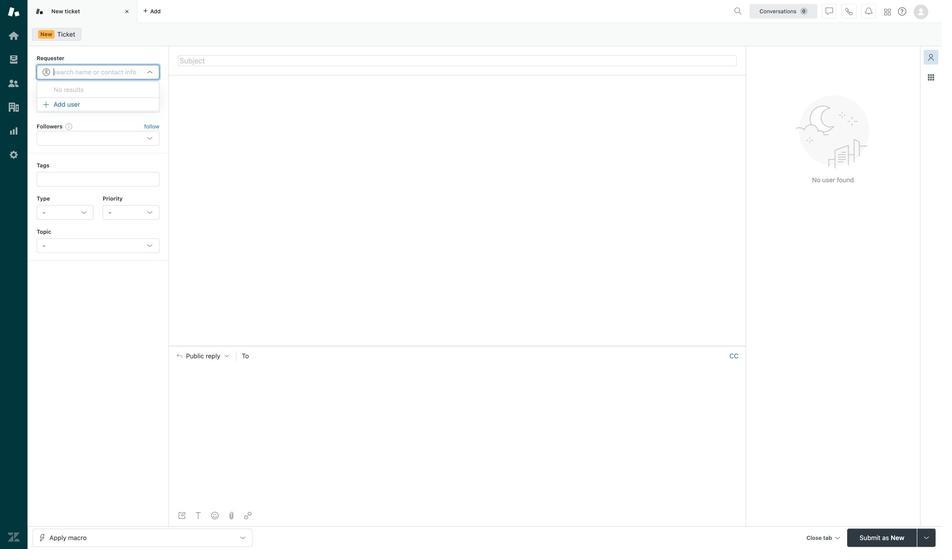 Task type: describe. For each thing, give the bounding box(es) containing it.
zendesk products image
[[885, 9, 891, 15]]

organizations image
[[8, 101, 20, 113]]

close image
[[122, 7, 132, 16]]

apps image
[[928, 74, 935, 81]]

get started image
[[8, 30, 20, 42]]

info on adding followers image
[[65, 123, 73, 130]]

customers image
[[8, 77, 20, 89]]

admin image
[[8, 149, 20, 161]]

minimize composer image
[[454, 343, 461, 350]]

button displays agent's chat status as invisible. image
[[826, 8, 834, 15]]

views image
[[8, 54, 20, 66]]

format text image
[[195, 513, 202, 520]]



Task type: vqa. For each thing, say whether or not it's contained in the screenshot.
1st menu item from the top
no



Task type: locate. For each thing, give the bounding box(es) containing it.
search name or contact info field
[[54, 68, 143, 76]]

reporting image
[[8, 125, 20, 137]]

Subject field
[[178, 55, 737, 66]]

get help image
[[899, 7, 907, 16]]

add attachment image
[[228, 513, 235, 520]]

zendesk image
[[8, 532, 20, 544]]

customer context image
[[928, 54, 935, 61]]

None field
[[255, 352, 726, 361]]

notifications image
[[866, 8, 873, 15]]

secondary element
[[28, 25, 943, 44]]

tab
[[28, 0, 138, 23]]

add link (cmd k) image
[[244, 513, 252, 520]]

zendesk support image
[[8, 6, 20, 18]]

insert emojis image
[[211, 513, 219, 520]]

main element
[[0, 0, 28, 550]]

draft mode image
[[178, 513, 186, 520]]

tabs tab list
[[28, 0, 731, 23]]



